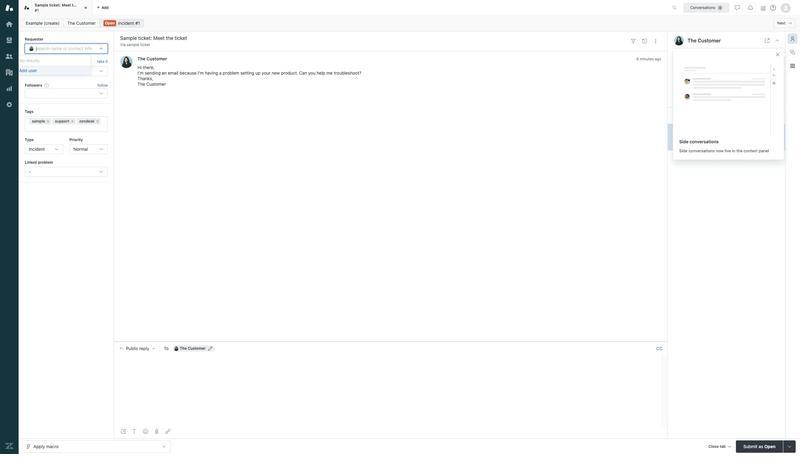 Task type: locate. For each thing, give the bounding box(es) containing it.
customers image
[[5, 52, 13, 60]]

0 vertical spatial problem
[[223, 71, 240, 76]]

1 horizontal spatial the customer link
[[138, 56, 167, 62]]

Add user notes text field
[[704, 82, 779, 103]]

remove image right zendesk
[[96, 120, 100, 123]]

#1
[[35, 8, 39, 13], [135, 20, 140, 26]]

tags
[[25, 110, 33, 114]]

the inside sample ticket: meet the ticket #1
[[72, 3, 78, 7]]

side conversations
[[680, 139, 720, 144]]

0 horizontal spatial i'm
[[138, 71, 144, 76]]

incident down type at the left top of page
[[29, 147, 45, 152]]

minutes
[[641, 57, 655, 62], [690, 135, 704, 139]]

2 horizontal spatial open
[[765, 445, 776, 450]]

i'm left having
[[198, 71, 204, 76]]

apply
[[33, 445, 45, 450]]

normal
[[73, 147, 88, 152]]

0 horizontal spatial remove image
[[46, 120, 50, 123]]

the right customer@example.com image at the bottom left
[[180, 347, 187, 351]]

ticket actions image
[[654, 39, 659, 44]]

ago for 6 minutes ago status open
[[705, 135, 712, 139]]

take it button
[[97, 59, 108, 65]]

customer inside hi there, i'm sending an email because i'm having a problem setting up your new product. can you help me troubleshoot? thanks, the customer
[[147, 82, 166, 87]]

0 vertical spatial the
[[72, 3, 78, 7]]

0 vertical spatial ticket
[[79, 3, 89, 7]]

#1 inside sample ticket: meet the ticket #1
[[35, 8, 39, 13]]

linked problem element
[[25, 167, 108, 177]]

#1 up via sample ticket
[[135, 20, 140, 26]]

the right in
[[737, 148, 743, 153]]

0 vertical spatial 6
[[637, 57, 640, 62]]

events image
[[643, 39, 648, 44]]

the customer link inside secondary "element"
[[63, 19, 100, 28]]

support
[[55, 119, 69, 124]]

sample ticket: meet the ticket #1
[[35, 3, 89, 13]]

1 horizontal spatial remove image
[[71, 120, 74, 123]]

1 horizontal spatial #1
[[135, 20, 140, 26]]

the customer
[[67, 20, 96, 26], [688, 38, 722, 43], [138, 56, 167, 62], [180, 347, 206, 351]]

your
[[262, 71, 271, 76]]

0 vertical spatial ago
[[656, 57, 662, 62]]

-
[[29, 169, 31, 175]]

add link (cmd k) image
[[166, 430, 171, 435]]

incident inside secondary "element"
[[118, 20, 134, 26]]

1 side from the top
[[680, 139, 689, 144]]

up
[[256, 71, 261, 76]]

hi there, i'm sending an email because i'm having a problem setting up your new product. can you help me troubleshoot? thanks, the customer
[[138, 65, 362, 87]]

1 horizontal spatial open
[[700, 142, 709, 146]]

incident button
[[25, 144, 63, 154]]

insert emojis image
[[143, 430, 148, 435]]

the customer link down close icon
[[63, 19, 100, 28]]

1 vertical spatial #1
[[135, 20, 140, 26]]

remove image left "support"
[[46, 120, 50, 123]]

avatar image
[[120, 56, 133, 68]]

1 horizontal spatial sample
[[127, 42, 139, 47]]

remove image for sample
[[46, 120, 50, 123]]

6 minutes ago
[[637, 57, 662, 62]]

you
[[309, 71, 316, 76]]

0 vertical spatial minutes
[[641, 57, 655, 62]]

reply
[[140, 347, 149, 352]]

tab containing sample ticket: meet the ticket
[[19, 0, 93, 16]]

ticket inside sample ticket: meet the ticket #1
[[79, 3, 89, 7]]

0 vertical spatial open
[[105, 21, 115, 25]]

incident
[[118, 20, 134, 26], [29, 147, 45, 152]]

customer
[[76, 20, 96, 26], [699, 38, 722, 43], [147, 56, 167, 62], [147, 82, 166, 87], [188, 347, 206, 351]]

0 horizontal spatial incident
[[29, 147, 45, 152]]

zendesk image
[[5, 443, 13, 451]]

incident for incident
[[29, 147, 45, 152]]

meet
[[62, 3, 71, 7]]

0 vertical spatial #1
[[35, 8, 39, 13]]

button displays agent's chat status as invisible. image
[[736, 5, 741, 10]]

#1 inside secondary "element"
[[135, 20, 140, 26]]

the customer link
[[63, 19, 100, 28], [138, 56, 167, 62]]

problem
[[223, 71, 240, 76], [38, 160, 53, 165]]

minutes for 6 minutes ago status open
[[690, 135, 704, 139]]

follow button
[[98, 83, 108, 88]]

0 vertical spatial incident
[[118, 20, 134, 26]]

remove image for zendesk
[[96, 120, 100, 123]]

incident up via
[[118, 20, 134, 26]]

ago
[[656, 57, 662, 62], [705, 135, 712, 139]]

local
[[675, 62, 685, 67]]

6 inside 6 minutes ago status open
[[687, 135, 689, 139]]

1 horizontal spatial minutes
[[690, 135, 704, 139]]

2 side from the top
[[680, 148, 688, 153]]

conversations for side conversations now live in the context panel
[[689, 148, 716, 153]]

customer up there,
[[147, 56, 167, 62]]

1 vertical spatial ticket
[[140, 42, 150, 47]]

side
[[680, 139, 689, 144], [680, 148, 688, 153]]

minutes for 6 minutes ago
[[641, 57, 655, 62]]

the customer right customer@example.com image at the bottom left
[[180, 347, 206, 351]]

0 horizontal spatial ago
[[656, 57, 662, 62]]

reporting image
[[5, 85, 13, 93]]

0 vertical spatial the customer link
[[63, 19, 100, 28]]

english
[[704, 72, 718, 77]]

3 remove image from the left
[[96, 120, 100, 123]]

public reply button
[[114, 343, 160, 356]]

english (united states)
[[704, 72, 750, 77]]

admin image
[[5, 101, 13, 109]]

views image
[[5, 36, 13, 44]]

0 horizontal spatial open
[[105, 21, 115, 25]]

add attachment image
[[154, 430, 159, 435]]

displays possible ticket submission types image
[[788, 445, 793, 450]]

requester element
[[25, 44, 108, 54]]

1 remove image from the left
[[46, 120, 50, 123]]

example (create) button
[[22, 19, 64, 28]]

1 vertical spatial ago
[[705, 135, 712, 139]]

ticket
[[79, 3, 89, 7], [140, 42, 150, 47]]

the customer link up there,
[[138, 56, 167, 62]]

0 horizontal spatial the
[[72, 3, 78, 7]]

6
[[637, 57, 640, 62], [687, 135, 689, 139]]

the down thanks,
[[138, 82, 145, 87]]

followers element
[[25, 89, 108, 99]]

0 horizontal spatial minutes
[[641, 57, 655, 62]]

open right as
[[765, 445, 776, 450]]

remove image right "support"
[[71, 120, 74, 123]]

2 vertical spatial open
[[765, 445, 776, 450]]

1 vertical spatial 6
[[687, 135, 689, 139]]

ticket right via
[[140, 42, 150, 47]]

get help image
[[771, 5, 777, 11]]

the right user "icon"
[[688, 38, 697, 43]]

zendesk products image
[[762, 6, 766, 10]]

0 vertical spatial side
[[680, 139, 689, 144]]

6 for 6 minutes ago status open
[[687, 135, 689, 139]]

notes
[[675, 82, 687, 87]]

side for side conversations
[[680, 139, 689, 144]]

ticket right the meet
[[79, 3, 89, 7]]

#1 down sample
[[35, 8, 39, 13]]

sample right via
[[127, 42, 139, 47]]

email button
[[669, 50, 786, 60]]

the inside hi there, i'm sending an email because i'm having a problem setting up your new product. can you help me troubleshoot? thanks, the customer
[[138, 82, 145, 87]]

user image
[[675, 36, 685, 46]]

1 horizontal spatial ago
[[705, 135, 712, 139]]

1 vertical spatial problem
[[38, 160, 53, 165]]

1 horizontal spatial incident
[[118, 20, 134, 26]]

the
[[72, 3, 78, 7], [737, 148, 743, 153]]

open down 6 minutes ago text box
[[700, 142, 709, 146]]

(united
[[720, 72, 734, 77]]

requester list box
[[8, 55, 91, 75]]

1 vertical spatial conversations
[[689, 148, 716, 153]]

i'm
[[138, 71, 144, 76], [198, 71, 204, 76]]

next
[[778, 21, 786, 25]]

1 vertical spatial open
[[700, 142, 709, 146]]

minutes down events image
[[641, 57, 655, 62]]

6 minutes ago text field
[[637, 57, 662, 62]]

apply macro
[[33, 445, 59, 450]]

0 horizontal spatial the customer link
[[63, 19, 100, 28]]

sample down tags
[[32, 119, 45, 124]]

ago inside 6 minutes ago status open
[[705, 135, 712, 139]]

(create)
[[44, 20, 60, 26]]

minutes inside 6 minutes ago status open
[[690, 135, 704, 139]]

close image
[[83, 5, 89, 11]]

customer down close icon
[[76, 20, 96, 26]]

0 vertical spatial conversations
[[690, 139, 720, 144]]

open down add in the top of the page
[[105, 21, 115, 25]]

conversations up now
[[690, 139, 720, 144]]

1 vertical spatial incident
[[29, 147, 45, 152]]

tab
[[19, 0, 93, 16]]

linked problem
[[25, 160, 53, 165]]

user
[[28, 68, 37, 73]]

incident inside popup button
[[29, 147, 45, 152]]

2 horizontal spatial remove image
[[96, 120, 100, 123]]

type
[[25, 138, 34, 142]]

minutes up status
[[690, 135, 704, 139]]

1 horizontal spatial ticket
[[140, 42, 150, 47]]

submit
[[744, 445, 758, 450]]

1 horizontal spatial i'm
[[198, 71, 204, 76]]

tab
[[721, 445, 727, 449]]

1 horizontal spatial 6
[[687, 135, 689, 139]]

the
[[67, 20, 75, 26], [688, 38, 697, 43], [138, 56, 146, 62], [138, 82, 145, 87], [180, 347, 187, 351]]

as
[[760, 445, 764, 450]]

add button
[[93, 0, 112, 15]]

1 horizontal spatial problem
[[223, 71, 240, 76]]

the right the meet
[[72, 3, 78, 7]]

take
[[97, 59, 105, 64]]

remove image
[[46, 120, 50, 123], [71, 120, 74, 123], [96, 120, 100, 123]]

1 i'm from the left
[[138, 71, 144, 76]]

the up the hi
[[138, 56, 146, 62]]

sample
[[127, 42, 139, 47], [32, 119, 45, 124]]

the down sample ticket: meet the ticket #1 on the top of the page
[[67, 20, 75, 26]]

the customer down close icon
[[67, 20, 96, 26]]

1 vertical spatial minutes
[[690, 135, 704, 139]]

the customer inside secondary "element"
[[67, 20, 96, 26]]

close
[[709, 445, 720, 449]]

0 horizontal spatial sample
[[32, 119, 45, 124]]

it
[[106, 59, 108, 64]]

open inside secondary "element"
[[105, 21, 115, 25]]

1 vertical spatial side
[[680, 148, 688, 153]]

customer left edit user icon
[[188, 347, 206, 351]]

0 horizontal spatial #1
[[35, 8, 39, 13]]

remove image for support
[[71, 120, 74, 123]]

2 remove image from the left
[[71, 120, 74, 123]]

0 horizontal spatial 6
[[637, 57, 640, 62]]

no
[[19, 58, 25, 63]]

0 horizontal spatial problem
[[38, 160, 53, 165]]

i'm down the hi
[[138, 71, 144, 76]]

conversations down side conversations
[[689, 148, 716, 153]]

conversations
[[690, 139, 720, 144], [689, 148, 716, 153]]

0 horizontal spatial ticket
[[79, 3, 89, 7]]

1 horizontal spatial the
[[737, 148, 743, 153]]

customer down the sending
[[147, 82, 166, 87]]

problem down incident popup button
[[38, 160, 53, 165]]

setting
[[241, 71, 255, 76]]

cc
[[657, 346, 663, 352]]

a
[[220, 71, 222, 76]]

problem right a in the top of the page
[[223, 71, 240, 76]]



Task type: vqa. For each thing, say whether or not it's contained in the screenshot.
TO
yes



Task type: describe. For each thing, give the bounding box(es) containing it.
sample
[[35, 3, 48, 7]]

info on adding followers image
[[44, 83, 49, 88]]

example
[[26, 20, 43, 26]]

Requester field
[[36, 46, 96, 52]]

ticket:
[[49, 3, 61, 7]]

15:42
[[711, 62, 723, 67]]

add
[[19, 68, 27, 73]]

conversations for side conversations
[[690, 139, 720, 144]]

macro
[[46, 445, 59, 450]]

pst
[[724, 62, 732, 67]]

2 i'm from the left
[[198, 71, 204, 76]]

take it
[[97, 59, 108, 64]]

product.
[[281, 71, 298, 76]]

because
[[180, 71, 197, 76]]

states)
[[736, 72, 750, 77]]

email
[[675, 52, 685, 58]]

public
[[126, 347, 138, 352]]

conversations button
[[684, 3, 730, 13]]

Subject field
[[119, 34, 627, 42]]

public reply
[[126, 347, 149, 352]]

no results
[[19, 58, 40, 63]]

close tab button
[[707, 441, 734, 454]]

secondary element
[[19, 17, 801, 29]]

apps image
[[791, 64, 796, 69]]

live
[[725, 148, 732, 153]]

customer@example.com image
[[174, 347, 179, 352]]

new
[[272, 71, 280, 76]]

1 vertical spatial the
[[737, 148, 743, 153]]

via sample ticket
[[120, 42, 150, 47]]

the inside secondary "element"
[[67, 20, 75, 26]]

get started image
[[5, 20, 13, 28]]

local time
[[675, 62, 695, 67]]

organizations image
[[5, 69, 13, 77]]

an
[[162, 71, 167, 76]]

priority
[[69, 138, 83, 142]]

side conversations now live in the context panel
[[680, 148, 770, 153]]

add user
[[19, 68, 37, 73]]

draft mode image
[[121, 430, 126, 435]]

ago for 6 minutes ago
[[656, 57, 662, 62]]

add
[[102, 5, 109, 10]]

incident for incident #1
[[118, 20, 134, 26]]

requester
[[25, 37, 44, 42]]

having
[[205, 71, 218, 76]]

status
[[687, 142, 699, 146]]

can
[[300, 71, 307, 76]]

fri,
[[704, 62, 710, 67]]

notifications image
[[749, 5, 754, 10]]

customer up email button on the right of the page
[[699, 38, 722, 43]]

6 minutes ago text field
[[687, 135, 712, 139]]

the customer up there,
[[138, 56, 167, 62]]

context
[[745, 148, 759, 153]]

language
[[675, 72, 695, 77]]

fri, 15:42 pst
[[704, 62, 732, 67]]

zendesk support image
[[5, 4, 13, 12]]

next button
[[775, 18, 796, 28]]

to
[[164, 346, 169, 352]]

me
[[327, 71, 333, 76]]

0 vertical spatial sample
[[127, 42, 139, 47]]

main element
[[0, 0, 19, 455]]

email
[[168, 71, 179, 76]]

conversations
[[691, 5, 716, 10]]

filter image
[[632, 39, 637, 44]]

side for side conversations now live in the context panel
[[680, 148, 688, 153]]

thanks,
[[138, 76, 153, 81]]

results
[[26, 58, 40, 63]]

troubleshoot?
[[334, 71, 362, 76]]

followers
[[25, 83, 42, 88]]

cc button
[[657, 346, 663, 352]]

linked
[[25, 160, 37, 165]]

normal button
[[69, 144, 108, 154]]

6 minutes ago status open
[[687, 135, 712, 146]]

time
[[687, 62, 695, 67]]

hi
[[138, 65, 142, 70]]

in
[[733, 148, 736, 153]]

close image
[[776, 38, 781, 43]]

tabs tab list
[[19, 0, 667, 16]]

now
[[717, 148, 724, 153]]

example (create)
[[26, 20, 60, 26]]

view more details image
[[766, 38, 771, 43]]

incident #1
[[118, 20, 140, 26]]

format text image
[[132, 430, 137, 435]]

submit as open
[[744, 445, 776, 450]]

zendesk
[[79, 119, 95, 124]]

customer context image
[[791, 36, 796, 41]]

help
[[317, 71, 326, 76]]

problem inside hi there, i'm sending an email because i'm having a problem setting up your new product. can you help me troubleshoot? thanks, the customer
[[223, 71, 240, 76]]

via
[[120, 42, 126, 47]]

open inside 6 minutes ago status open
[[700, 142, 709, 146]]

1 vertical spatial the customer link
[[138, 56, 167, 62]]

the customer up the fri,
[[688, 38, 722, 43]]

customer inside secondary "element"
[[76, 20, 96, 26]]

6 for 6 minutes ago
[[637, 57, 640, 62]]

add user option
[[8, 66, 91, 75]]

sending
[[145, 71, 161, 76]]

1 vertical spatial sample
[[32, 119, 45, 124]]

there,
[[143, 65, 155, 70]]

edit user image
[[208, 347, 213, 351]]

follow
[[98, 83, 108, 88]]

hide composer image
[[389, 340, 394, 345]]



